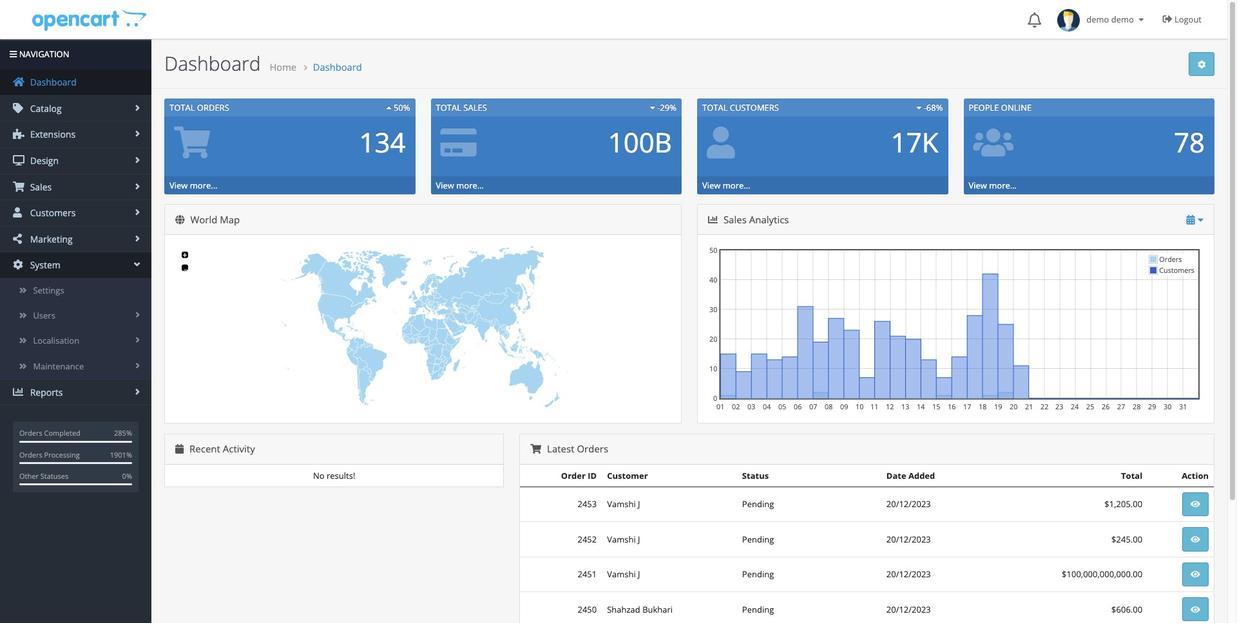 Task type: vqa. For each thing, say whether or not it's contained in the screenshot.
My Account's My
no



Task type: describe. For each thing, give the bounding box(es) containing it.
share alt image
[[13, 234, 24, 244]]

desktop image
[[13, 155, 24, 166]]

maintenance link
[[0, 354, 151, 379]]

demo demo image
[[1058, 9, 1080, 32]]

navigation
[[17, 48, 69, 60]]

-29%
[[655, 102, 677, 113]]

27
[[1117, 402, 1125, 412]]

orders for orders completed
[[19, 429, 42, 438]]

vamshi j for 2451
[[607, 569, 640, 581]]

sales for sales
[[28, 181, 52, 193]]

order id
[[561, 470, 597, 482]]

1 horizontal spatial dashboard
[[164, 50, 261, 77]]

settings
[[33, 285, 64, 296]]

recent
[[189, 443, 220, 456]]

users
[[33, 310, 55, 322]]

-68%
[[922, 102, 943, 113]]

06
[[794, 402, 802, 412]]

+ −
[[183, 249, 188, 276]]

latest
[[547, 443, 574, 456]]

system link
[[0, 253, 151, 278]]

20/12/2023 for $606.00
[[886, 604, 931, 616]]

added
[[909, 470, 935, 482]]

26
[[1102, 402, 1110, 412]]

20/12/2023 for $100,000,000,000.00
[[886, 569, 931, 581]]

vamshi j for 2453
[[607, 499, 640, 511]]

1 vertical spatial 30
[[1164, 402, 1172, 412]]

other statuses
[[19, 472, 68, 481]]

+
[[183, 249, 187, 261]]

$100,000,000,000.00
[[1062, 569, 1143, 581]]

demo demo link
[[1051, 0, 1153, 39]]

07
[[809, 402, 817, 412]]

more... for 17k
[[723, 180, 750, 191]]

view image for $606.00
[[1191, 606, 1200, 614]]

id
[[588, 470, 597, 482]]

view more... link for 100b
[[436, 180, 484, 191]]

design link
[[0, 148, 151, 174]]

22
[[1041, 402, 1049, 412]]

shopping cart image for latest orders
[[531, 445, 541, 454]]

shopping cart image for sales
[[13, 181, 24, 192]]

logout link
[[1153, 0, 1215, 39]]

25
[[1086, 402, 1094, 412]]

2451
[[578, 569, 597, 581]]

vamshi for 2453
[[607, 499, 636, 511]]

recent activity
[[187, 443, 255, 456]]

action
[[1182, 470, 1209, 482]]

bars image
[[10, 50, 17, 59]]

2453
[[578, 499, 597, 511]]

29
[[1148, 402, 1156, 412]]

view more... for 17k
[[702, 180, 750, 191]]

home image
[[13, 77, 24, 87]]

globe image
[[175, 215, 185, 225]]

view for 17k
[[702, 180, 721, 191]]

view image for $100,000,000,000.00
[[1191, 571, 1200, 579]]

shahzad bukhari
[[607, 604, 673, 616]]

sign out alt image
[[1163, 14, 1172, 24]]

1901%
[[110, 450, 132, 460]]

activity
[[223, 443, 255, 456]]

total sales
[[436, 102, 487, 113]]

vamshi j for 2452
[[607, 534, 640, 546]]

40
[[709, 275, 717, 285]]

customer
[[607, 470, 648, 482]]

map
[[220, 213, 240, 226]]

view more... link for 17k
[[702, 180, 750, 191]]

tag image
[[13, 103, 24, 113]]

21
[[1025, 402, 1033, 412]]

j for 2452
[[638, 534, 640, 546]]

chart bar image inside reports link
[[13, 387, 24, 397]]

bell image
[[1028, 12, 1041, 28]]

latest orders
[[545, 443, 608, 456]]

processing
[[44, 450, 80, 460]]

0 horizontal spatial dashboard link
[[0, 70, 151, 95]]

134
[[359, 124, 406, 161]]

view more... for 78
[[969, 180, 1017, 191]]

view for 78
[[969, 180, 987, 191]]

19
[[994, 402, 1002, 412]]

puzzle piece image
[[13, 129, 24, 139]]

04
[[763, 402, 771, 412]]

catalog link
[[0, 96, 151, 121]]

vamshi for 2451
[[607, 569, 636, 581]]

11
[[871, 402, 879, 412]]

2 horizontal spatial dashboard
[[313, 61, 362, 73]]

78
[[1174, 124, 1205, 161]]

1 horizontal spatial 20
[[1010, 402, 1018, 412]]

more... for 78
[[989, 180, 1017, 191]]

bukhari
[[643, 604, 673, 616]]

user image
[[13, 208, 24, 218]]

home
[[270, 61, 296, 73]]

01
[[717, 402, 725, 412]]

1 horizontal spatial chart bar image
[[708, 215, 718, 225]]

orders processing
[[19, 450, 80, 460]]

vamshi for 2452
[[607, 534, 636, 546]]

20/12/2023 for $1,205.00
[[886, 499, 931, 511]]

$606.00
[[1112, 604, 1143, 616]]

cog image
[[13, 260, 24, 270]]

02
[[732, 402, 740, 412]]

system
[[28, 259, 60, 271]]

view image for $245.00
[[1191, 536, 1200, 544]]

285%
[[114, 429, 132, 438]]

home link
[[270, 61, 296, 73]]

24
[[1071, 402, 1079, 412]]

orders completed
[[19, 429, 80, 438]]

marketing
[[28, 233, 73, 245]]

15
[[932, 402, 940, 412]]

−
[[184, 264, 188, 276]]

100b
[[608, 124, 672, 161]]

developer setting image
[[1198, 60, 1206, 69]]

users link
[[0, 304, 151, 329]]

20/12/2023 for $245.00
[[886, 534, 931, 546]]

view more... link for 134
[[169, 180, 217, 191]]

view for 100b
[[436, 180, 454, 191]]



Task type: locate. For each thing, give the bounding box(es) containing it.
20
[[709, 334, 717, 344], [1010, 402, 1018, 412]]

no results!
[[313, 470, 355, 482]]

statuses
[[40, 472, 68, 481]]

0
[[713, 394, 717, 403]]

world map
[[188, 213, 240, 226]]

1 horizontal spatial shopping cart image
[[531, 445, 541, 454]]

3 view more... from the left
[[702, 180, 750, 191]]

design
[[28, 155, 59, 167]]

analytics
[[749, 213, 789, 226]]

16
[[948, 402, 956, 412]]

caret down image right calendar alt icon
[[1198, 215, 1204, 225]]

31
[[1179, 402, 1187, 412]]

0 vertical spatial j
[[638, 499, 640, 511]]

1 view image from the top
[[1191, 501, 1200, 509]]

localisation link
[[0, 329, 151, 354]]

calendar alt image
[[1187, 215, 1195, 225]]

settings link
[[0, 278, 151, 304]]

20 right 19
[[1010, 402, 1018, 412]]

localisation
[[33, 335, 79, 347]]

j
[[638, 499, 640, 511], [638, 534, 640, 546], [638, 569, 640, 581]]

dashboard up catalog
[[28, 76, 77, 88]]

3 20/12/2023 from the top
[[886, 569, 931, 581]]

j down customer
[[638, 499, 640, 511]]

dashboard link up catalog link
[[0, 70, 151, 95]]

total orders
[[169, 102, 229, 113]]

vamshi j down customer
[[607, 499, 640, 511]]

1 vamshi from the top
[[607, 499, 636, 511]]

dashboard link right home
[[313, 61, 362, 73]]

shopping cart image left latest
[[531, 445, 541, 454]]

caret down image
[[916, 104, 922, 112]]

1 vertical spatial chart bar image
[[13, 387, 24, 397]]

20/12/2023
[[886, 499, 931, 511], [886, 534, 931, 546], [886, 569, 931, 581], [886, 604, 931, 616]]

1 vertical spatial vamshi j
[[607, 534, 640, 546]]

view more... for 134
[[169, 180, 217, 191]]

3 j from the top
[[638, 569, 640, 581]]

shopping cart image up user icon on the top of page
[[13, 181, 24, 192]]

2 view more... link from the left
[[436, 180, 484, 191]]

dashboard right home
[[313, 61, 362, 73]]

no
[[313, 470, 325, 482]]

0 vertical spatial vamshi j
[[607, 499, 640, 511]]

sales analytics
[[721, 213, 789, 226]]

caret down image left 29%
[[650, 104, 655, 112]]

3 more... from the left
[[723, 180, 750, 191]]

10
[[709, 364, 717, 374], [856, 402, 864, 412]]

23
[[1055, 402, 1063, 412]]

j for 2453
[[638, 499, 640, 511]]

j for 2451
[[638, 569, 640, 581]]

1 view more... link from the left
[[169, 180, 217, 191]]

0 horizontal spatial 30
[[709, 305, 717, 314]]

catalog
[[28, 102, 62, 115]]

0 horizontal spatial shopping cart image
[[13, 181, 24, 192]]

1 horizontal spatial -
[[924, 102, 927, 113]]

caret down image
[[1136, 15, 1147, 24], [650, 104, 655, 112], [1198, 215, 1204, 225]]

view image
[[1191, 536, 1200, 544], [1191, 571, 1200, 579]]

pending for 2452
[[742, 534, 774, 546]]

1 vertical spatial j
[[638, 534, 640, 546]]

0 horizontal spatial caret down image
[[650, 104, 655, 112]]

other
[[19, 472, 39, 481]]

0 vertical spatial customers
[[730, 102, 779, 113]]

view for 134
[[169, 180, 188, 191]]

- for 100b
[[657, 102, 660, 113]]

1 horizontal spatial sales
[[464, 102, 487, 113]]

0 vertical spatial sales
[[464, 102, 487, 113]]

caret down image left sign out alt icon
[[1136, 15, 1147, 24]]

vamshi j up shahzad
[[607, 569, 640, 581]]

0 vertical spatial view image
[[1191, 501, 1200, 509]]

dashboard link
[[313, 61, 362, 73], [0, 70, 151, 95]]

caret down image inside the demo demo link
[[1136, 15, 1147, 24]]

20 down 40
[[709, 334, 717, 344]]

order
[[561, 470, 586, 482]]

2 - from the left
[[924, 102, 927, 113]]

vamshi down customer
[[607, 499, 636, 511]]

pending for 2451
[[742, 569, 774, 581]]

0 horizontal spatial customers
[[28, 207, 76, 219]]

view more...
[[169, 180, 217, 191], [436, 180, 484, 191], [702, 180, 750, 191], [969, 180, 1017, 191]]

1 horizontal spatial 30
[[1164, 402, 1172, 412]]

0 horizontal spatial 20
[[709, 334, 717, 344]]

50
[[709, 245, 717, 255]]

2 vamshi j from the top
[[607, 534, 640, 546]]

calendar image
[[175, 445, 184, 454]]

j right 2452
[[638, 534, 640, 546]]

0 vertical spatial 20
[[709, 334, 717, 344]]

people online
[[969, 102, 1032, 113]]

1 horizontal spatial customers
[[730, 102, 779, 113]]

view more... link for 78
[[969, 180, 1017, 191]]

1 horizontal spatial demo
[[1111, 14, 1134, 25]]

1 vertical spatial customers
[[28, 207, 76, 219]]

29%
[[660, 102, 677, 113]]

3 vamshi from the top
[[607, 569, 636, 581]]

total for 100b
[[436, 102, 461, 113]]

09
[[840, 402, 848, 412]]

2 vertical spatial j
[[638, 569, 640, 581]]

1 vertical spatial sales
[[28, 181, 52, 193]]

1 view more... from the left
[[169, 180, 217, 191]]

03
[[747, 402, 755, 412]]

28
[[1133, 402, 1141, 412]]

$1,205.00
[[1105, 499, 1143, 511]]

1 vertical spatial caret down image
[[650, 104, 655, 112]]

3 view more... link from the left
[[702, 180, 750, 191]]

0%
[[122, 472, 132, 481]]

shopping cart image inside sales link
[[13, 181, 24, 192]]

2452
[[578, 534, 597, 546]]

0 vertical spatial chart bar image
[[708, 215, 718, 225]]

total
[[169, 102, 195, 113], [436, 102, 461, 113], [702, 102, 728, 113], [1121, 470, 1143, 482]]

10 left 11
[[856, 402, 864, 412]]

sales for sales analytics
[[724, 213, 747, 226]]

caret up image
[[386, 104, 391, 112]]

view image for $1,205.00
[[1191, 501, 1200, 509]]

2 vertical spatial vamshi
[[607, 569, 636, 581]]

status
[[742, 470, 769, 482]]

4 view from the left
[[969, 180, 987, 191]]

logout
[[1175, 14, 1202, 25]]

1 vertical spatial shopping cart image
[[531, 445, 541, 454]]

view image
[[1191, 501, 1200, 509], [1191, 606, 1200, 614]]

2 20/12/2023 from the top
[[886, 534, 931, 546]]

vamshi right 2452
[[607, 534, 636, 546]]

3 view from the left
[[702, 180, 721, 191]]

30
[[709, 305, 717, 314], [1164, 402, 1172, 412]]

0 vertical spatial caret down image
[[1136, 15, 1147, 24]]

extensions
[[28, 128, 75, 141]]

more... for 134
[[190, 180, 217, 191]]

1 vertical spatial 10
[[856, 402, 864, 412]]

- for 17k
[[924, 102, 927, 113]]

pending
[[742, 499, 774, 511], [742, 534, 774, 546], [742, 569, 774, 581], [742, 604, 774, 616]]

2 vamshi from the top
[[607, 534, 636, 546]]

0 vertical spatial 30
[[709, 305, 717, 314]]

sales link
[[0, 174, 151, 200]]

08
[[825, 402, 833, 412]]

view more... for 100b
[[436, 180, 484, 191]]

4 more... from the left
[[989, 180, 1017, 191]]

0 horizontal spatial chart bar image
[[13, 387, 24, 397]]

1 pending from the top
[[742, 499, 774, 511]]

shopping cart image
[[13, 181, 24, 192], [531, 445, 541, 454]]

pending for 2453
[[742, 499, 774, 511]]

1 more... from the left
[[190, 180, 217, 191]]

dashboard
[[164, 50, 261, 77], [313, 61, 362, 73], [28, 76, 77, 88]]

date added
[[886, 470, 935, 482]]

date
[[886, 470, 906, 482]]

demo demo
[[1080, 14, 1136, 25]]

68%
[[927, 102, 943, 113]]

maintenance
[[33, 361, 84, 372]]

shahzad
[[607, 604, 640, 616]]

2 horizontal spatial caret down image
[[1198, 215, 1204, 225]]

10 up "0"
[[709, 364, 717, 374]]

1 vertical spatial 20
[[1010, 402, 1018, 412]]

marketing link
[[0, 227, 151, 252]]

2 view image from the top
[[1191, 606, 1200, 614]]

- up 100b
[[657, 102, 660, 113]]

view more... link
[[169, 180, 217, 191], [436, 180, 484, 191], [702, 180, 750, 191], [969, 180, 1017, 191]]

results!
[[327, 470, 355, 482]]

2 more... from the left
[[456, 180, 484, 191]]

4 20/12/2023 from the top
[[886, 604, 931, 616]]

total for 134
[[169, 102, 195, 113]]

2 horizontal spatial sales
[[724, 213, 747, 226]]

13
[[901, 402, 909, 412]]

0 horizontal spatial demo
[[1087, 14, 1109, 25]]

0 horizontal spatial dashboard
[[28, 76, 77, 88]]

0 horizontal spatial -
[[657, 102, 660, 113]]

1 vertical spatial view image
[[1191, 571, 1200, 579]]

0 vertical spatial view image
[[1191, 536, 1200, 544]]

2 vertical spatial sales
[[724, 213, 747, 226]]

2 vertical spatial caret down image
[[1198, 215, 1204, 225]]

2 vertical spatial vamshi j
[[607, 569, 640, 581]]

17
[[963, 402, 971, 412]]

2 pending from the top
[[742, 534, 774, 546]]

demo left sign out alt icon
[[1111, 14, 1134, 25]]

demo
[[1087, 14, 1109, 25], [1111, 14, 1134, 25]]

chart bar image
[[708, 215, 718, 225], [13, 387, 24, 397]]

2 vertical spatial customers
[[1159, 266, 1195, 275]]

1 vertical spatial view image
[[1191, 606, 1200, 614]]

dashboard up the total orders
[[164, 50, 261, 77]]

$245.00
[[1112, 534, 1143, 546]]

1 horizontal spatial caret down image
[[1136, 15, 1147, 24]]

more... for 100b
[[456, 180, 484, 191]]

3 pending from the top
[[742, 569, 774, 581]]

completed
[[44, 429, 80, 438]]

30 down 40
[[709, 305, 717, 314]]

1 horizontal spatial 10
[[856, 402, 864, 412]]

extensions link
[[0, 122, 151, 148]]

vamshi right 2451
[[607, 569, 636, 581]]

total customers
[[702, 102, 779, 113]]

j up the shahzad bukhari
[[638, 569, 640, 581]]

1 horizontal spatial dashboard link
[[313, 61, 362, 73]]

4 view more... link from the left
[[969, 180, 1017, 191]]

2 horizontal spatial customers
[[1159, 266, 1195, 275]]

30 left 31
[[1164, 402, 1172, 412]]

0 horizontal spatial sales
[[28, 181, 52, 193]]

2 j from the top
[[638, 534, 640, 546]]

-
[[657, 102, 660, 113], [924, 102, 927, 113]]

2 view more... from the left
[[436, 180, 484, 191]]

people
[[969, 102, 999, 113]]

chart bar image left the reports at left
[[13, 387, 24, 397]]

total for 17k
[[702, 102, 728, 113]]

1 view image from the top
[[1191, 536, 1200, 544]]

orders for orders
[[1159, 255, 1182, 264]]

0 vertical spatial 10
[[709, 364, 717, 374]]

4 view more... from the left
[[969, 180, 1017, 191]]

0 horizontal spatial 10
[[709, 364, 717, 374]]

2 view image from the top
[[1191, 571, 1200, 579]]

0 vertical spatial vamshi
[[607, 499, 636, 511]]

1 view from the left
[[169, 180, 188, 191]]

1 demo from the left
[[1087, 14, 1109, 25]]

2 demo from the left
[[1111, 14, 1134, 25]]

2450
[[578, 604, 597, 616]]

1 vamshi j from the top
[[607, 499, 640, 511]]

demo right demo demo image
[[1087, 14, 1109, 25]]

chart bar image up 50
[[708, 215, 718, 225]]

0 vertical spatial shopping cart image
[[13, 181, 24, 192]]

17k
[[891, 124, 939, 161]]

3 vamshi j from the top
[[607, 569, 640, 581]]

2 view from the left
[[436, 180, 454, 191]]

4 pending from the top
[[742, 604, 774, 616]]

1 j from the top
[[638, 499, 640, 511]]

50%
[[391, 102, 410, 113]]

customers link
[[0, 200, 151, 226]]

1 20/12/2023 from the top
[[886, 499, 931, 511]]

world
[[190, 213, 217, 226]]

orders for orders processing
[[19, 450, 42, 460]]

05
[[778, 402, 786, 412]]

pending for 2450
[[742, 604, 774, 616]]

1 vertical spatial vamshi
[[607, 534, 636, 546]]

opencart image
[[31, 7, 147, 31]]

more...
[[190, 180, 217, 191], [456, 180, 484, 191], [723, 180, 750, 191], [989, 180, 1017, 191]]

vamshi j right 2452
[[607, 534, 640, 546]]

14
[[917, 402, 925, 412]]

- right caret down image
[[924, 102, 927, 113]]

1 - from the left
[[657, 102, 660, 113]]



